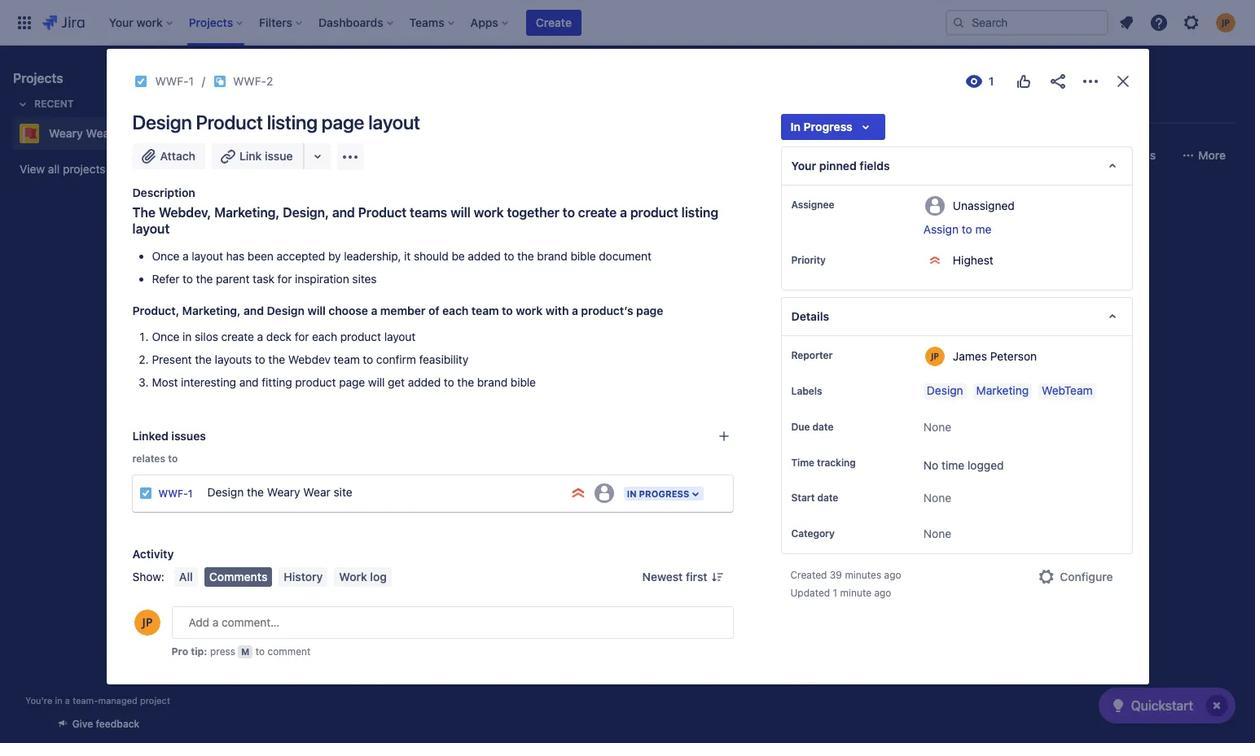 Task type: describe. For each thing, give the bounding box(es) containing it.
1 vertical spatial will
[[308, 304, 326, 318]]

wwf-2 link
[[233, 72, 273, 91]]

highest
[[953, 253, 994, 267]]

0 horizontal spatial in progress button
[[622, 485, 705, 503]]

0 vertical spatial in progress
[[791, 120, 853, 134]]

no time logged
[[924, 459, 1004, 473]]

to left confirm at the top of the page
[[363, 353, 373, 367]]

layout up confirm at the top of the page
[[384, 330, 416, 344]]

1 inside created 39 minutes ago updated 1 minute ago
[[833, 588, 838, 600]]

weary inside design product listing page layout 'dialog'
[[267, 486, 300, 500]]

listing inside the webdev, marketing, design, and product teams will work together to create a product listing layout
[[682, 205, 719, 220]]

wwf- for sub task image
[[233, 74, 266, 88]]

time
[[791, 457, 815, 469]]

linked issues
[[132, 429, 206, 443]]

0 vertical spatial ago
[[884, 570, 902, 582]]

to up 'feb' at the top of the page
[[502, 304, 513, 318]]

create banner
[[0, 0, 1255, 46]]

minute
[[840, 588, 872, 600]]

your pinned fields element
[[781, 147, 1133, 186]]

calendar link
[[376, 95, 431, 124]]

view all projects
[[20, 162, 106, 176]]

0 horizontal spatial create button
[[216, 233, 436, 262]]

close image
[[1113, 72, 1133, 91]]

get
[[388, 376, 405, 389]]

create inside the webdev, marketing, design, and product teams will work together to create a product listing layout
[[578, 205, 617, 220]]

all button
[[174, 568, 198, 587]]

should
[[414, 249, 449, 263]]

unassigned
[[953, 198, 1015, 212]]

to right 'layouts'
[[255, 353, 265, 367]]

1 horizontal spatial weary wear fashion
[[248, 67, 425, 90]]

1 horizontal spatial 0
[[482, 374, 489, 388]]

comments button
[[204, 568, 272, 587]]

assign to me button
[[924, 222, 1116, 238]]

pinned
[[819, 159, 857, 173]]

marketing link
[[973, 384, 1032, 400]]

create inside primary element
[[536, 15, 572, 29]]

no
[[924, 459, 939, 473]]

issues
[[171, 429, 206, 443]]

due
[[791, 421, 810, 433]]

newest first button
[[633, 568, 734, 587]]

1 horizontal spatial for
[[295, 330, 309, 344]]

wwf- right issue type: task image
[[158, 488, 188, 500]]

2 vertical spatial will
[[368, 376, 385, 389]]

1 vertical spatial create
[[221, 330, 254, 344]]

calendar
[[380, 102, 428, 116]]

of
[[428, 304, 440, 318]]

in progress 1
[[470, 200, 544, 214]]

share image
[[1048, 72, 1068, 91]]

once a layout has been accepted by leadership, it should be added to the brand bible document
[[152, 249, 652, 263]]

a left deck
[[257, 330, 263, 344]]

layout left has
[[192, 249, 223, 263]]

a left team- at bottom left
[[65, 696, 70, 706]]

once for once in silos create a deck for each product layout
[[152, 330, 180, 344]]

choose
[[329, 304, 368, 318]]

refer to the parent task for inspiration sites
[[152, 272, 377, 286]]

updated
[[791, 588, 830, 600]]

sub task image
[[213, 75, 226, 88]]

link
[[240, 149, 262, 163]]

create column image
[[912, 195, 931, 214]]

details element
[[781, 297, 1133, 336]]

activity
[[132, 547, 174, 561]]

1 vertical spatial brand
[[477, 376, 508, 389]]

give feedback
[[72, 719, 140, 731]]

assignee
[[791, 199, 835, 211]]

feb
[[490, 322, 507, 332]]

task
[[253, 272, 275, 286]]

0 horizontal spatial team
[[334, 353, 360, 367]]

none for start date
[[924, 492, 952, 505]]

feasibility
[[419, 353, 469, 367]]

feedback
[[96, 719, 140, 731]]

1 vertical spatial marketing,
[[182, 304, 241, 318]]

1 vertical spatial wwf-1 link
[[158, 488, 193, 500]]

0 horizontal spatial product
[[295, 376, 336, 389]]

list link
[[337, 95, 363, 124]]

1 horizontal spatial fashion
[[357, 67, 425, 90]]

0 vertical spatial product
[[196, 111, 263, 134]]

give feedback button
[[46, 711, 149, 738]]

1 vertical spatial ago
[[874, 588, 892, 600]]

design product listing page layout
[[132, 111, 420, 134]]

webteam link
[[1039, 384, 1096, 400]]

design right issue type: task image
[[207, 486, 244, 500]]

peterson
[[990, 349, 1037, 363]]

actions image
[[1081, 72, 1100, 91]]

layouts
[[215, 353, 252, 367]]

0 vertical spatial progress
[[804, 120, 853, 134]]

wwf- for task image
[[155, 74, 189, 88]]

reporter
[[791, 349, 833, 362]]

/
[[489, 374, 493, 388]]

settings
[[871, 102, 915, 116]]

check image
[[1108, 697, 1128, 716]]

summary link
[[215, 95, 273, 124]]

1 vertical spatial in progress
[[627, 489, 690, 499]]

29 feb
[[476, 322, 507, 332]]

fitting
[[262, 376, 292, 389]]

0 vertical spatial page
[[322, 111, 364, 134]]

view all projects link
[[13, 155, 182, 184]]

category
[[791, 528, 835, 540]]

webdev
[[288, 353, 331, 367]]

be
[[452, 249, 465, 263]]

together
[[507, 205, 560, 220]]

in inside the in progress 1
[[470, 202, 480, 213]]

0 horizontal spatial bible
[[511, 376, 536, 389]]

design right should
[[459, 244, 496, 257]]

present the layouts to the webdev team to confirm feasibility
[[152, 353, 469, 367]]

accepted
[[277, 249, 325, 263]]

pro
[[171, 646, 188, 658]]

sites
[[352, 272, 377, 286]]

teams
[[410, 205, 447, 220]]

Add a comment… field
[[171, 607, 734, 639]]

show:
[[132, 570, 164, 584]]

your pinned fields
[[791, 159, 890, 173]]

list
[[341, 102, 360, 116]]

configure link
[[1027, 565, 1123, 591]]

to down linked issues
[[168, 453, 178, 465]]

priority: highest image
[[570, 485, 586, 502]]

by
[[328, 249, 341, 263]]

2 vertical spatial page
[[339, 376, 365, 389]]

design up attach button
[[132, 111, 192, 134]]

2
[[266, 74, 273, 88]]

assign to me
[[924, 222, 992, 236]]

and for a
[[239, 376, 259, 389]]

profile image of james peterson image
[[134, 610, 160, 636]]

copy link to issue image
[[270, 74, 283, 87]]

newest first
[[643, 570, 708, 584]]

in for you're
[[55, 696, 62, 706]]

work log button
[[334, 568, 392, 587]]

0 / 1
[[482, 374, 498, 388]]

1 horizontal spatial team
[[472, 304, 499, 318]]

design down james in the right of the page
[[927, 384, 963, 398]]

attach
[[160, 149, 196, 163]]

newest first image
[[711, 571, 724, 584]]

1 vertical spatial work
[[516, 304, 543, 318]]

0 vertical spatial added
[[468, 249, 501, 263]]

been
[[248, 249, 274, 263]]

do
[[256, 202, 269, 213]]

description
[[132, 186, 195, 200]]

to inside assign to me button
[[962, 222, 973, 236]]

product's
[[581, 304, 633, 318]]

29 february 2024 image
[[463, 321, 476, 334]]

james peterson image
[[631, 342, 650, 362]]

a right choose
[[371, 304, 377, 318]]

to
[[240, 202, 253, 213]]

design link
[[924, 384, 967, 400]]

0 vertical spatial for
[[278, 272, 292, 286]]

wwf-2
[[233, 74, 273, 88]]

all
[[179, 570, 193, 584]]

once for once a layout has been accepted by leadership, it should be added to the brand bible document
[[152, 249, 180, 263]]

first
[[686, 570, 708, 584]]

time
[[942, 459, 965, 473]]

link an issue image
[[717, 430, 730, 443]]

and for and
[[244, 304, 264, 318]]

fields
[[860, 159, 890, 173]]

product,
[[132, 304, 179, 318]]



Task type: vqa. For each thing, say whether or not it's contained in the screenshot.
In Progress 1
yes



Task type: locate. For each thing, give the bounding box(es) containing it.
each
[[442, 304, 469, 318], [312, 330, 337, 344]]

comments
[[209, 570, 268, 584]]

collapse recent projects image
[[13, 95, 33, 114]]

1 vertical spatial create
[[242, 240, 278, 254]]

2 horizontal spatial product
[[630, 205, 679, 220]]

webteam
[[1042, 384, 1093, 398]]

quickstart button
[[1099, 688, 1236, 724]]

weary wear fashion up view all projects link
[[49, 126, 158, 140]]

1 horizontal spatial create
[[578, 205, 617, 220]]

to inside the webdev, marketing, design, and product teams will work together to create a product listing layout
[[563, 205, 575, 220]]

brand down together
[[537, 249, 568, 263]]

summary
[[218, 102, 270, 116]]

present
[[152, 353, 192, 367]]

minutes
[[845, 570, 882, 582]]

task image
[[134, 75, 147, 88]]

for right the task
[[278, 272, 292, 286]]

0 vertical spatial and
[[332, 205, 355, 220]]

1 vertical spatial fashion
[[117, 126, 158, 140]]

1 vertical spatial product
[[340, 330, 381, 344]]

1 vertical spatial and
[[244, 304, 264, 318]]

once up present
[[152, 330, 180, 344]]

once up 'refer'
[[152, 249, 180, 263]]

0 horizontal spatial will
[[308, 304, 326, 318]]

1 horizontal spatial added
[[468, 249, 501, 263]]

tab list
[[205, 95, 1246, 124]]

jira image
[[42, 13, 85, 32], [42, 13, 85, 32]]

in right teams
[[470, 202, 480, 213]]

will left choose
[[308, 304, 326, 318]]

issue
[[265, 149, 293, 163]]

page up add app icon
[[322, 111, 364, 134]]

vote options: no one has voted for this issue yet. image
[[1014, 72, 1033, 91]]

for right deck
[[295, 330, 309, 344]]

bible left document
[[571, 249, 596, 263]]

marketing, inside the webdev, marketing, design, and product teams will work together to create a product listing layout
[[214, 205, 280, 220]]

team up "29"
[[472, 304, 499, 318]]

1 vertical spatial 0
[[482, 374, 489, 388]]

and down 'layouts'
[[239, 376, 259, 389]]

in for once
[[183, 330, 192, 344]]

0 vertical spatial design the weary wear site
[[459, 244, 605, 257]]

view
[[20, 162, 45, 176]]

a
[[620, 205, 627, 220], [183, 249, 189, 263], [371, 304, 377, 318], [572, 304, 578, 318], [257, 330, 263, 344], [65, 696, 70, 706]]

0 vertical spatial create
[[578, 205, 617, 220]]

pro tip: press m to comment
[[171, 646, 311, 658]]

labels
[[791, 385, 822, 398]]

1 horizontal spatial will
[[368, 376, 385, 389]]

2 vertical spatial product
[[295, 376, 336, 389]]

newest
[[643, 570, 683, 584]]

to
[[563, 205, 575, 220], [962, 222, 973, 236], [504, 249, 514, 263], [183, 272, 193, 286], [502, 304, 513, 318], [255, 353, 265, 367], [363, 353, 373, 367], [444, 376, 454, 389], [168, 453, 178, 465], [256, 646, 265, 658]]

each right "of"
[[442, 304, 469, 318]]

marketing, up has
[[214, 205, 280, 220]]

james peterson
[[953, 349, 1037, 363]]

weary wear fashion up the 'list'
[[248, 67, 425, 90]]

brand down 29 feb
[[477, 376, 508, 389]]

site
[[586, 244, 605, 257], [334, 486, 353, 500]]

james
[[953, 349, 987, 363]]

james peterson image
[[383, 143, 409, 169]]

0 horizontal spatial in
[[55, 696, 62, 706]]

create button
[[526, 9, 582, 35], [216, 233, 436, 262]]

projects
[[63, 162, 106, 176]]

the webdev, marketing, design, and product teams will work together to create a product listing layout
[[132, 205, 722, 236]]

0 horizontal spatial for
[[278, 272, 292, 286]]

Search field
[[946, 9, 1109, 35]]

0 horizontal spatial listing
[[267, 111, 318, 134]]

date for start date
[[817, 492, 839, 505]]

0 vertical spatial wwf-1
[[155, 74, 194, 88]]

menu bar
[[171, 568, 395, 587]]

1 vertical spatial product
[[358, 205, 407, 220]]

0 horizontal spatial create
[[242, 240, 278, 254]]

in right you're
[[55, 696, 62, 706]]

project settings
[[830, 102, 915, 116]]

1 vertical spatial listing
[[682, 205, 719, 220]]

in inside 'dialog'
[[183, 330, 192, 344]]

1 vertical spatial page
[[636, 304, 663, 318]]

in up your
[[791, 120, 801, 134]]

task image
[[459, 345, 473, 358]]

0 horizontal spatial create
[[221, 330, 254, 344]]

attach button
[[132, 143, 205, 169]]

to right 'refer'
[[183, 272, 193, 286]]

0 horizontal spatial in
[[470, 202, 480, 213]]

create up 'layouts'
[[221, 330, 254, 344]]

all
[[48, 162, 60, 176]]

none for category
[[924, 527, 952, 541]]

0 horizontal spatial work
[[474, 205, 504, 220]]

to down the in progress 1
[[504, 249, 514, 263]]

2 once from the top
[[152, 330, 180, 344]]

priority unpin image
[[829, 254, 842, 267]]

1 vertical spatial added
[[408, 376, 441, 389]]

wwf-1 link right task image
[[155, 72, 194, 91]]

3 none from the top
[[924, 527, 952, 541]]

in progress
[[791, 120, 853, 134], [627, 489, 690, 499]]

date right start
[[817, 492, 839, 505]]

0 vertical spatial will
[[451, 205, 471, 220]]

design the weary wear site inside design the weary wear site link
[[207, 486, 353, 500]]

and
[[332, 205, 355, 220], [244, 304, 264, 318], [239, 376, 259, 389]]

configure
[[1060, 571, 1113, 584]]

0 right do
[[276, 200, 283, 214]]

brand
[[537, 249, 568, 263], [477, 376, 508, 389]]

0 vertical spatial fashion
[[357, 67, 425, 90]]

0 vertical spatial product
[[630, 205, 679, 220]]

once
[[152, 249, 180, 263], [152, 330, 180, 344]]

0 horizontal spatial fashion
[[117, 126, 158, 140]]

wwf-1 right issue type: task image
[[158, 488, 193, 500]]

0 vertical spatial wwf-1 link
[[155, 72, 194, 91]]

menu bar inside design product listing page layout 'dialog'
[[171, 568, 395, 587]]

done
[[700, 202, 726, 213]]

will inside the webdev, marketing, design, and product teams will work together to create a product listing layout
[[451, 205, 471, 220]]

2 vertical spatial and
[[239, 376, 259, 389]]

1 horizontal spatial in
[[627, 489, 637, 499]]

product inside the webdev, marketing, design, and product teams will work together to create a product listing layout
[[630, 205, 679, 220]]

assign
[[924, 222, 959, 236]]

leadership,
[[344, 249, 401, 263]]

a inside the webdev, marketing, design, and product teams will work together to create a product listing layout
[[620, 205, 627, 220]]

quickstart
[[1131, 699, 1194, 714]]

2 vertical spatial progress
[[639, 489, 690, 499]]

wwf- left copy link to issue image
[[233, 74, 266, 88]]

dismiss quickstart image
[[1204, 693, 1230, 719]]

history
[[284, 570, 323, 584]]

1 horizontal spatial each
[[442, 304, 469, 318]]

layout
[[368, 111, 420, 134], [132, 222, 170, 236], [192, 249, 223, 263], [384, 330, 416, 344]]

confirm
[[376, 353, 416, 367]]

relates
[[132, 453, 165, 465]]

0 vertical spatial in
[[791, 120, 801, 134]]

tab list containing board
[[205, 95, 1246, 124]]

date right due
[[813, 421, 834, 433]]

design up the "once in silos create a deck for each product layout"
[[267, 304, 305, 318]]

in right priority: highest image
[[627, 489, 637, 499]]

0 vertical spatial team
[[472, 304, 499, 318]]

wear inside design product listing page layout 'dialog'
[[303, 486, 331, 500]]

0 horizontal spatial design the weary wear site
[[207, 486, 353, 500]]

date for due date
[[813, 421, 834, 433]]

1 horizontal spatial in progress
[[791, 120, 853, 134]]

will right teams
[[451, 205, 471, 220]]

2 horizontal spatial progress
[[804, 120, 853, 134]]

and down the task
[[244, 304, 264, 318]]

site inside design product listing page layout 'dialog'
[[334, 486, 353, 500]]

1 horizontal spatial create button
[[526, 9, 582, 35]]

marketing
[[977, 384, 1029, 398]]

board
[[289, 102, 321, 116]]

menu bar containing all
[[171, 568, 395, 587]]

team up most interesting and fitting product page will get added to the brand bible
[[334, 353, 360, 367]]

1 vertical spatial weary wear fashion
[[49, 126, 158, 140]]

0 horizontal spatial 0
[[276, 200, 283, 214]]

0
[[276, 200, 283, 214], [482, 374, 489, 388]]

each up "present the layouts to the webdev team to confirm feasibility"
[[312, 330, 337, 344]]

relates to
[[132, 453, 178, 465]]

document
[[599, 249, 652, 263]]

wwf- right task image
[[155, 74, 189, 88]]

wwf-1 link
[[155, 72, 194, 91], [158, 488, 193, 500]]

m
[[241, 647, 250, 657]]

0 horizontal spatial product
[[196, 111, 263, 134]]

none
[[924, 420, 952, 434], [924, 492, 952, 505], [924, 527, 952, 541]]

product
[[196, 111, 263, 134], [358, 205, 407, 220]]

link issue button
[[212, 143, 304, 169]]

1
[[189, 74, 194, 88], [539, 200, 544, 214], [493, 374, 498, 388], [188, 488, 193, 500], [833, 588, 838, 600]]

wwf-1 link right issue type: task image
[[158, 488, 193, 500]]

2 horizontal spatial will
[[451, 205, 471, 220]]

recent
[[34, 98, 74, 110]]

product up leadership,
[[358, 205, 407, 220]]

work left with
[[516, 304, 543, 318]]

interesting
[[181, 376, 236, 389]]

product down choose
[[340, 330, 381, 344]]

wear
[[308, 67, 353, 90], [86, 126, 114, 140], [555, 244, 583, 257], [303, 486, 331, 500]]

1 none from the top
[[924, 420, 952, 434]]

work left together
[[474, 205, 504, 220]]

fashion up calendar
[[357, 67, 425, 90]]

weary wear fashion link
[[13, 117, 176, 150]]

added right get
[[408, 376, 441, 389]]

0 horizontal spatial each
[[312, 330, 337, 344]]

0 horizontal spatial progress
[[482, 202, 533, 213]]

0 vertical spatial create
[[536, 15, 572, 29]]

history button
[[279, 568, 328, 587]]

1 horizontal spatial in progress button
[[781, 114, 885, 140]]

1 horizontal spatial site
[[586, 244, 605, 257]]

to right together
[[563, 205, 575, 220]]

1 vertical spatial for
[[295, 330, 309, 344]]

1 horizontal spatial work
[[516, 304, 543, 318]]

39
[[830, 570, 842, 582]]

in left silos
[[183, 330, 192, 344]]

progress inside the in progress 1
[[482, 202, 533, 213]]

1 vertical spatial each
[[312, 330, 337, 344]]

1 vertical spatial progress
[[482, 202, 533, 213]]

a right with
[[572, 304, 578, 318]]

most interesting and fitting product page will get added to the brand bible
[[152, 376, 536, 389]]

0 vertical spatial in
[[183, 330, 192, 344]]

0 vertical spatial in progress button
[[781, 114, 885, 140]]

1 horizontal spatial listing
[[682, 205, 719, 220]]

to do 0
[[240, 200, 283, 214]]

1 horizontal spatial product
[[358, 205, 407, 220]]

press
[[210, 646, 235, 658]]

layout down the
[[132, 222, 170, 236]]

0 vertical spatial marketing,
[[214, 205, 280, 220]]

issue type: task image
[[139, 487, 152, 500]]

1 vertical spatial create button
[[216, 233, 436, 262]]

create
[[578, 205, 617, 220], [221, 330, 254, 344]]

logged
[[968, 459, 1004, 473]]

to left me
[[962, 222, 973, 236]]

primary element
[[10, 0, 946, 45]]

0 vertical spatial site
[[586, 244, 605, 257]]

1 vertical spatial in
[[55, 696, 62, 706]]

0 horizontal spatial added
[[408, 376, 441, 389]]

1 vertical spatial date
[[817, 492, 839, 505]]

none for due date
[[924, 420, 952, 434]]

1 vertical spatial wwf-1
[[158, 488, 193, 500]]

0 vertical spatial date
[[813, 421, 834, 433]]

ago right minutes
[[884, 570, 902, 582]]

0 horizontal spatial in progress
[[627, 489, 690, 499]]

2 none from the top
[[924, 492, 952, 505]]

0 vertical spatial brand
[[537, 249, 568, 263]]

managed
[[98, 696, 138, 706]]

with
[[546, 304, 569, 318]]

1 horizontal spatial product
[[340, 330, 381, 344]]

in progress right priority: highest image
[[627, 489, 690, 499]]

time tracking
[[791, 457, 856, 469]]

a down webdev,
[[183, 249, 189, 263]]

due date
[[791, 421, 834, 433]]

0 vertical spatial each
[[442, 304, 469, 318]]

2 horizontal spatial in
[[791, 120, 801, 134]]

product, marketing, and design will choose a member of each team to work with a product's page
[[132, 304, 663, 318]]

once in silos create a deck for each product layout
[[152, 330, 416, 344]]

fashion up attach button
[[117, 126, 158, 140]]

1 horizontal spatial progress
[[639, 489, 690, 499]]

and inside the webdev, marketing, design, and product teams will work together to create a product listing layout
[[332, 205, 355, 220]]

product up 'link'
[[196, 111, 263, 134]]

has
[[226, 249, 245, 263]]

create button inside primary element
[[526, 9, 582, 35]]

1 once from the top
[[152, 249, 180, 263]]

1 horizontal spatial in
[[183, 330, 192, 344]]

1 horizontal spatial brand
[[537, 249, 568, 263]]

1 vertical spatial none
[[924, 492, 952, 505]]

work inside the webdev, marketing, design, and product teams will work together to create a product listing layout
[[474, 205, 504, 220]]

0 vertical spatial listing
[[267, 111, 318, 134]]

product up document
[[630, 205, 679, 220]]

project settings link
[[826, 95, 918, 124]]

ago down minutes
[[874, 588, 892, 600]]

0 vertical spatial work
[[474, 205, 504, 220]]

layout inside the webdev, marketing, design, and product teams will work together to create a product listing layout
[[132, 222, 170, 236]]

a up document
[[620, 205, 627, 220]]

wwf-1 right task image
[[155, 74, 194, 88]]

link web pages and more image
[[308, 147, 327, 166]]

to down feasibility
[[444, 376, 454, 389]]

marketing, up silos
[[182, 304, 241, 318]]

0 horizontal spatial weary wear fashion
[[49, 126, 158, 140]]

1 horizontal spatial design the weary wear site
[[459, 244, 605, 257]]

will left get
[[368, 376, 385, 389]]

product inside the webdev, marketing, design, and product teams will work together to create a product listing layout
[[358, 205, 407, 220]]

0 horizontal spatial site
[[334, 486, 353, 500]]

bible right /
[[511, 376, 536, 389]]

product down "present the layouts to the webdev team to confirm feasibility"
[[295, 376, 336, 389]]

give
[[72, 719, 93, 731]]

add app image
[[340, 147, 360, 167]]

1 vertical spatial design the weary wear site
[[207, 486, 353, 500]]

in progress down project
[[791, 120, 853, 134]]

design,
[[283, 205, 329, 220]]

search image
[[952, 16, 965, 29]]

layout up james peterson icon on the left of page
[[368, 111, 420, 134]]

and right design,
[[332, 205, 355, 220]]

page up james peterson image
[[636, 304, 663, 318]]

1 horizontal spatial bible
[[571, 249, 596, 263]]

page left get
[[339, 376, 365, 389]]

created
[[791, 570, 827, 582]]

Search board text field
[[217, 144, 341, 167]]

to right m
[[256, 646, 265, 658]]

29 february 2024 image
[[463, 321, 476, 334]]

design product listing page layout dialog
[[106, 49, 1149, 685]]

0 down "29"
[[482, 374, 489, 388]]

silos
[[195, 330, 218, 344]]

2 vertical spatial in
[[627, 489, 637, 499]]

29
[[476, 322, 488, 332]]

1 vertical spatial in
[[470, 202, 480, 213]]

create up document
[[578, 205, 617, 220]]

0 horizontal spatial brand
[[477, 376, 508, 389]]

added right "be"
[[468, 249, 501, 263]]



